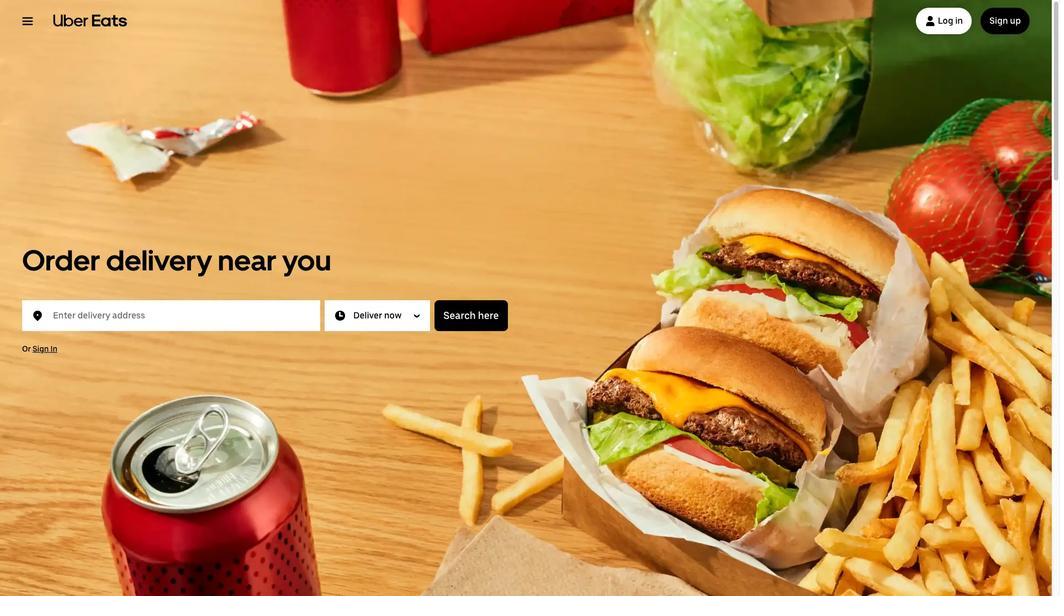 Task type: describe. For each thing, give the bounding box(es) containing it.
search
[[444, 310, 476, 321]]

0 vertical spatial sign
[[990, 15, 1008, 26]]

you
[[282, 243, 331, 278]]

log in
[[938, 15, 963, 26]]

in
[[956, 15, 963, 26]]

Enter delivery address text field
[[53, 305, 307, 327]]

or
[[22, 345, 31, 353]]

sign up link
[[981, 8, 1030, 34]]

search here
[[444, 310, 499, 321]]

uber eats home image
[[53, 14, 127, 28]]

here
[[478, 310, 499, 321]]

main navigation menu image
[[22, 15, 33, 27]]

1 vertical spatial sign
[[33, 345, 49, 353]]

order delivery near you
[[22, 243, 331, 278]]

when image
[[334, 309, 347, 323]]

order
[[22, 243, 100, 278]]

sign up
[[990, 15, 1021, 26]]

deliver now
[[353, 310, 402, 321]]

log
[[938, 15, 954, 26]]

delivery
[[106, 243, 212, 278]]



Task type: locate. For each thing, give the bounding box(es) containing it.
sign left up
[[990, 15, 1008, 26]]

near
[[218, 243, 277, 278]]

deliver now button
[[325, 300, 430, 331]]

deliver
[[353, 310, 382, 321]]

in
[[51, 345, 57, 353]]

or sign in
[[22, 345, 57, 353]]

log in link
[[916, 8, 972, 34]]

0 horizontal spatial sign
[[33, 345, 49, 353]]

sign
[[990, 15, 1008, 26], [33, 345, 49, 353]]

sign in link
[[33, 345, 57, 353]]

sign left "in"
[[33, 345, 49, 353]]

1 horizontal spatial sign
[[990, 15, 1008, 26]]

search here button
[[435, 300, 508, 331]]

up
[[1010, 15, 1021, 26]]

now
[[384, 310, 402, 321]]



Task type: vqa. For each thing, say whether or not it's contained in the screenshot.
Search here button
yes



